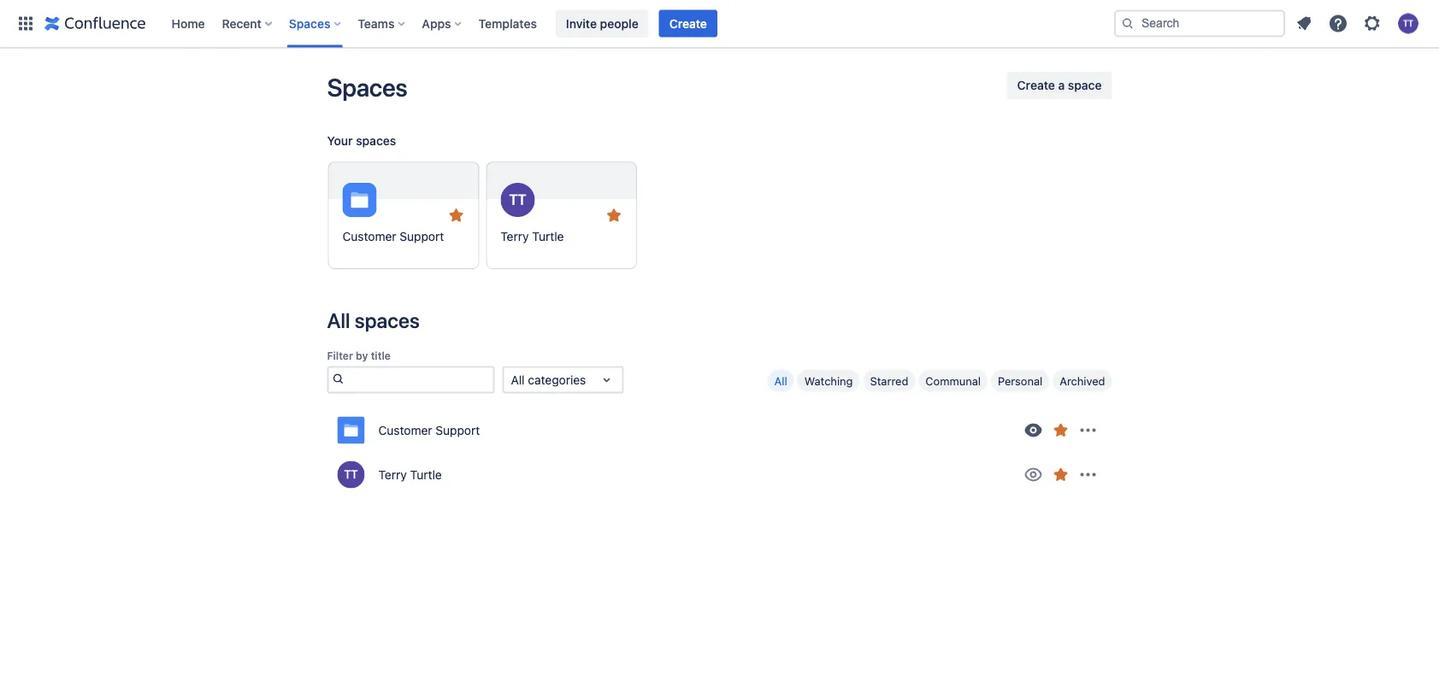 Task type: describe. For each thing, give the bounding box(es) containing it.
apps button
[[417, 10, 468, 37]]

all spaces region
[[327, 306, 1112, 497]]

unstar this space image for turtle
[[1051, 465, 1071, 485]]

personal button
[[991, 370, 1050, 392]]

more actions image for customer support
[[1078, 420, 1099, 441]]

create for create
[[670, 16, 707, 30]]

all spaces
[[327, 309, 420, 333]]

starred button
[[863, 370, 916, 392]]

invite
[[566, 16, 597, 30]]

teams button
[[353, 10, 412, 37]]

by
[[356, 350, 368, 362]]

invite people
[[566, 16, 639, 30]]

spaces inside popup button
[[289, 16, 330, 30]]

support for customer support link in your spaces "region"
[[400, 230, 444, 244]]

teams
[[358, 16, 395, 30]]

customer support for customer support link in your spaces "region"
[[343, 230, 444, 244]]

archived button
[[1053, 370, 1112, 392]]

spaces for your spaces
[[356, 134, 396, 148]]

recent button
[[217, 10, 279, 37]]

terry turtle inside all spaces region
[[378, 468, 442, 482]]

customer support for customer support link within all spaces region
[[378, 423, 480, 437]]

recent
[[222, 16, 262, 30]]

notification icon image
[[1294, 13, 1315, 34]]

space
[[1068, 78, 1102, 92]]

open image
[[597, 370, 617, 390]]

filter by title
[[327, 350, 391, 362]]

categories
[[528, 373, 586, 387]]

terry turtle link inside all spaces region
[[337, 453, 1102, 497]]

unwatch image
[[1023, 420, 1044, 441]]

settings icon image
[[1363, 13, 1383, 34]]

invite people button
[[556, 10, 649, 37]]

watching
[[805, 374, 853, 387]]

terry for terry turtle 'link' inside the your spaces "region"
[[501, 230, 529, 244]]

spaces for all spaces
[[355, 309, 420, 333]]

all button
[[768, 370, 794, 392]]

your profile and preferences image
[[1399, 13, 1419, 34]]

communal
[[926, 374, 981, 387]]

appswitcher icon image
[[15, 13, 36, 34]]

banner containing home
[[0, 0, 1440, 48]]



Task type: locate. For each thing, give the bounding box(es) containing it.
1 vertical spatial terry
[[378, 468, 407, 482]]

filter
[[327, 350, 353, 362]]

0 vertical spatial terry turtle
[[501, 230, 564, 244]]

all for all spaces
[[327, 309, 350, 333]]

create for create a space
[[1018, 78, 1055, 92]]

1 horizontal spatial create
[[1018, 78, 1055, 92]]

watch image
[[1023, 465, 1044, 485]]

customer for customer support link in your spaces "region"
[[343, 230, 396, 244]]

apps
[[422, 16, 451, 30]]

0 vertical spatial terry turtle link
[[486, 162, 637, 269]]

customer support link
[[328, 162, 479, 269], [337, 408, 1102, 453]]

customer support
[[343, 230, 444, 244], [378, 423, 480, 437]]

2 more actions image from the top
[[1078, 465, 1099, 485]]

support inside all spaces region
[[436, 423, 480, 437]]

global element
[[10, 0, 1111, 47]]

turtle for terry turtle 'link' in the all spaces region
[[410, 468, 442, 482]]

all up filter
[[327, 309, 350, 333]]

unstar this space image right watch image at the bottom right of page
[[1051, 465, 1071, 485]]

spaces inside region
[[355, 309, 420, 333]]

more actions image down 'archived'
[[1078, 420, 1099, 441]]

search image
[[329, 368, 347, 389]]

home link
[[166, 10, 210, 37]]

starred image
[[604, 205, 624, 226]]

spaces right 'your'
[[356, 134, 396, 148]]

1 vertical spatial spaces
[[327, 73, 408, 102]]

create a space button
[[1007, 72, 1112, 99]]

all for all categories
[[511, 373, 525, 387]]

your spaces region
[[327, 127, 1112, 283]]

customer support inside all spaces region
[[378, 423, 480, 437]]

home
[[172, 16, 205, 30]]

terry turtle inside your spaces "region"
[[501, 230, 564, 244]]

title
[[371, 350, 391, 362]]

1 vertical spatial terry turtle
[[378, 468, 442, 482]]

0 vertical spatial support
[[400, 230, 444, 244]]

support
[[400, 230, 444, 244], [436, 423, 480, 437]]

0 vertical spatial unstar this space image
[[1051, 420, 1071, 441]]

Search field
[[1115, 10, 1286, 37]]

0 horizontal spatial all
[[327, 309, 350, 333]]

help icon image
[[1328, 13, 1349, 34]]

people
[[600, 16, 639, 30]]

templates
[[479, 16, 537, 30]]

starred image
[[446, 205, 466, 226]]

personal
[[998, 374, 1043, 387]]

a
[[1059, 78, 1065, 92]]

0 horizontal spatial terry turtle
[[378, 468, 442, 482]]

1 horizontal spatial turtle
[[532, 230, 564, 244]]

terry inside all spaces region
[[378, 468, 407, 482]]

terry for terry turtle 'link' in the all spaces region
[[378, 468, 407, 482]]

starred
[[870, 374, 909, 387]]

spaces inside "region"
[[356, 134, 396, 148]]

turtle for terry turtle 'link' inside the your spaces "region"
[[532, 230, 564, 244]]

turtle inside all spaces region
[[410, 468, 442, 482]]

create right people
[[670, 16, 707, 30]]

1 horizontal spatial terry
[[501, 230, 529, 244]]

spaces right recent popup button at the top left of the page
[[289, 16, 330, 30]]

your
[[327, 134, 353, 148]]

all left watching
[[775, 374, 788, 387]]

all left categories
[[511, 373, 525, 387]]

customer inside all spaces region
[[378, 423, 432, 437]]

customer up all spaces
[[343, 230, 396, 244]]

none text field inside all spaces region
[[511, 371, 514, 389]]

banner
[[0, 0, 1440, 48]]

1 more actions image from the top
[[1078, 420, 1099, 441]]

None text field
[[511, 371, 514, 389]]

customer support link inside your spaces "region"
[[328, 162, 479, 269]]

0 horizontal spatial terry
[[378, 468, 407, 482]]

search image
[[1121, 17, 1135, 30]]

customer down 'filter by title' field
[[378, 423, 432, 437]]

spaces
[[356, 134, 396, 148], [355, 309, 420, 333]]

turtle inside your spaces "region"
[[532, 230, 564, 244]]

0 vertical spatial spaces
[[289, 16, 330, 30]]

1 vertical spatial support
[[436, 423, 480, 437]]

1 unstar this space image from the top
[[1051, 420, 1071, 441]]

confluence image
[[44, 13, 146, 34], [44, 13, 146, 34]]

1 vertical spatial terry turtle link
[[337, 453, 1102, 497]]

0 vertical spatial turtle
[[532, 230, 564, 244]]

terry inside your spaces "region"
[[501, 230, 529, 244]]

0 vertical spatial terry
[[501, 230, 529, 244]]

terry turtle link
[[486, 162, 637, 269], [337, 453, 1102, 497]]

1 vertical spatial customer
[[378, 423, 432, 437]]

terry turtle link inside your spaces "region"
[[486, 162, 637, 269]]

customer inside your spaces "region"
[[343, 230, 396, 244]]

all for all
[[775, 374, 788, 387]]

create a space
[[1018, 78, 1102, 92]]

support for customer support link within all spaces region
[[436, 423, 480, 437]]

turtle
[[532, 230, 564, 244], [410, 468, 442, 482]]

create link
[[659, 10, 718, 37]]

unstar this space image right unwatch image at the bottom right of page
[[1051, 420, 1071, 441]]

0 horizontal spatial create
[[670, 16, 707, 30]]

customer support link inside all spaces region
[[337, 408, 1102, 453]]

0 vertical spatial customer support
[[343, 230, 444, 244]]

1 vertical spatial turtle
[[410, 468, 442, 482]]

1 vertical spatial create
[[1018, 78, 1055, 92]]

spaces up 'your spaces'
[[327, 73, 408, 102]]

1 vertical spatial more actions image
[[1078, 465, 1099, 485]]

support inside your spaces "region"
[[400, 230, 444, 244]]

0 vertical spatial more actions image
[[1078, 420, 1099, 441]]

0 vertical spatial create
[[670, 16, 707, 30]]

more actions image for terry turtle
[[1078, 465, 1099, 485]]

1 horizontal spatial terry turtle
[[501, 230, 564, 244]]

0 vertical spatial spaces
[[356, 134, 396, 148]]

unstar this space image for support
[[1051, 420, 1071, 441]]

customer
[[343, 230, 396, 244], [378, 423, 432, 437]]

create inside create a space 'popup button'
[[1018, 78, 1055, 92]]

2 horizontal spatial all
[[775, 374, 788, 387]]

create inside global element
[[670, 16, 707, 30]]

spaces button
[[284, 10, 348, 37]]

1 vertical spatial customer support
[[378, 423, 480, 437]]

terry turtle
[[501, 230, 564, 244], [378, 468, 442, 482]]

more actions image
[[1078, 420, 1099, 441], [1078, 465, 1099, 485]]

spaces
[[289, 16, 330, 30], [327, 73, 408, 102]]

1 vertical spatial unstar this space image
[[1051, 465, 1071, 485]]

your spaces
[[327, 134, 396, 148]]

1 vertical spatial spaces
[[355, 309, 420, 333]]

customer support inside your spaces "region"
[[343, 230, 444, 244]]

0 vertical spatial customer
[[343, 230, 396, 244]]

watching button
[[798, 370, 860, 392]]

spaces up title
[[355, 309, 420, 333]]

unstar this space image
[[1051, 420, 1071, 441], [1051, 465, 1071, 485]]

all
[[327, 309, 350, 333], [511, 373, 525, 387], [775, 374, 788, 387]]

create
[[670, 16, 707, 30], [1018, 78, 1055, 92]]

create left a
[[1018, 78, 1055, 92]]

more actions image right watch image at the bottom right of page
[[1078, 465, 1099, 485]]

all categories
[[511, 373, 586, 387]]

all inside button
[[775, 374, 788, 387]]

0 horizontal spatial turtle
[[410, 468, 442, 482]]

2 unstar this space image from the top
[[1051, 465, 1071, 485]]

templates link
[[473, 10, 542, 37]]

1 horizontal spatial all
[[511, 373, 525, 387]]

customer for customer support link within all spaces region
[[378, 423, 432, 437]]

terry
[[501, 230, 529, 244], [378, 468, 407, 482]]

archived
[[1060, 374, 1106, 387]]

0 vertical spatial customer support link
[[328, 162, 479, 269]]

Filter by title field
[[347, 368, 493, 392]]

communal button
[[919, 370, 988, 392]]

1 vertical spatial customer support link
[[337, 408, 1102, 453]]



Task type: vqa. For each thing, say whether or not it's contained in the screenshot.
Watching button
yes



